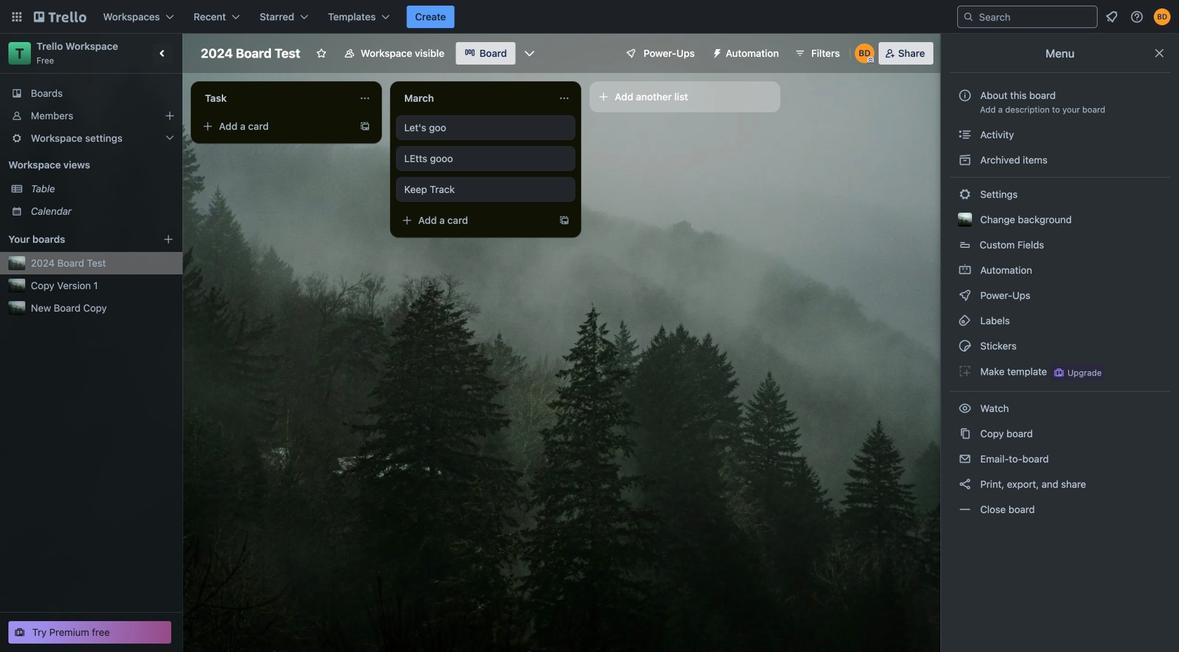 Task type: describe. For each thing, give the bounding box(es) containing it.
workspace navigation collapse icon image
[[153, 44, 173, 63]]

3 sm image from the top
[[958, 427, 972, 441]]

Board name text field
[[194, 42, 307, 65]]

this member is an admin of this board. image
[[867, 57, 874, 63]]

4 sm image from the top
[[958, 452, 972, 466]]

1 sm image from the top
[[958, 153, 972, 167]]

star or unstar board image
[[316, 48, 327, 59]]

barb dwyer (barbdwyer3) image
[[855, 44, 874, 63]]

your boards with 3 items element
[[8, 231, 142, 248]]

customize views image
[[522, 46, 537, 60]]



Task type: vqa. For each thing, say whether or not it's contained in the screenshot.
CUSTOMIZE VIEWS 'icon'
yes



Task type: locate. For each thing, give the bounding box(es) containing it.
sm image
[[706, 42, 726, 62], [958, 128, 972, 142], [958, 187, 972, 201], [958, 263, 972, 277], [958, 288, 972, 303], [958, 314, 972, 328], [958, 339, 972, 353], [958, 364, 972, 378], [958, 503, 972, 517]]

sm image
[[958, 153, 972, 167], [958, 401, 972, 416], [958, 427, 972, 441], [958, 452, 972, 466], [958, 477, 972, 491]]

2 sm image from the top
[[958, 401, 972, 416]]

add board image
[[163, 234, 174, 245]]

None text field
[[197, 87, 354, 109]]

Search field
[[974, 7, 1097, 27]]

1 vertical spatial create from template… image
[[559, 215, 570, 226]]

1 horizontal spatial create from template… image
[[559, 215, 570, 226]]

barb dwyer (barbdwyer3) image
[[1154, 8, 1171, 25]]

search image
[[963, 11, 974, 22]]

primary element
[[0, 0, 1179, 34]]

5 sm image from the top
[[958, 477, 972, 491]]

None text field
[[396, 87, 553, 109]]

0 vertical spatial create from template… image
[[359, 121, 371, 132]]

0 notifications image
[[1103, 8, 1120, 25]]

create from template… image
[[359, 121, 371, 132], [559, 215, 570, 226]]

0 horizontal spatial create from template… image
[[359, 121, 371, 132]]

open information menu image
[[1130, 10, 1144, 24]]

back to home image
[[34, 6, 86, 28]]



